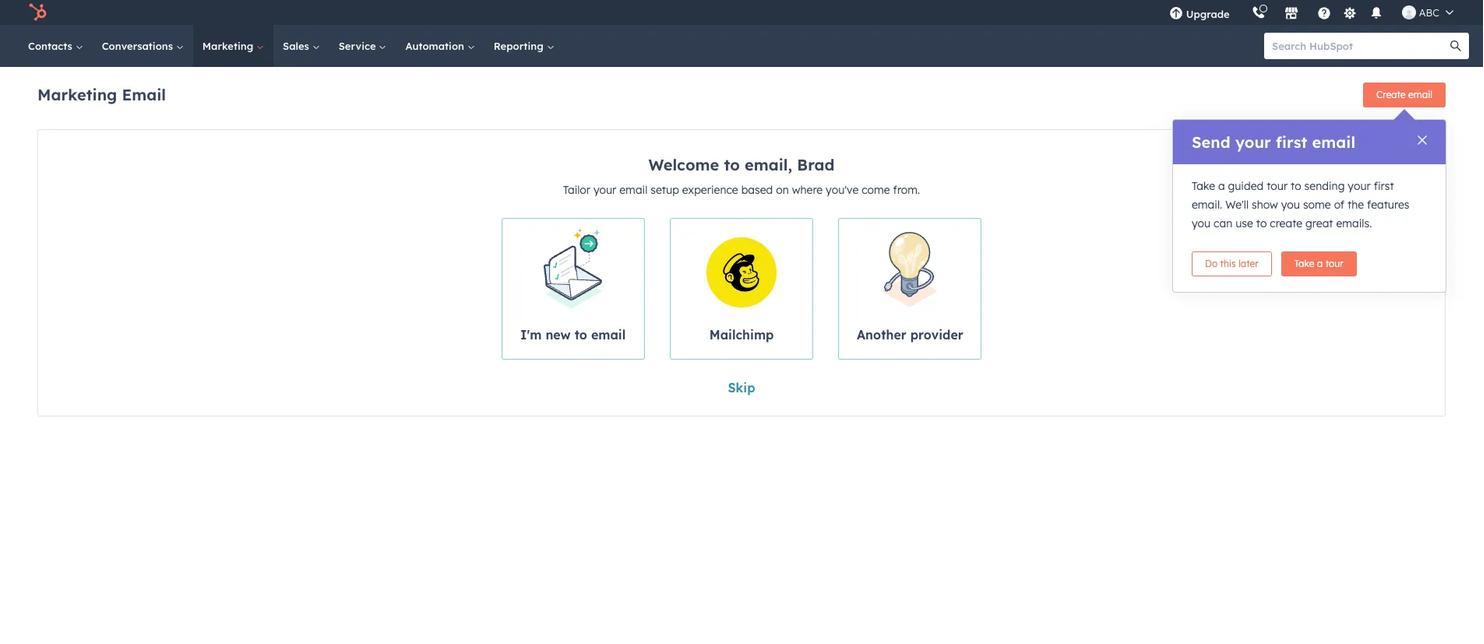 Task type: vqa. For each thing, say whether or not it's contained in the screenshot.
a few seconds ago
no



Task type: describe. For each thing, give the bounding box(es) containing it.
another provider link
[[839, 218, 982, 360]]

calling icon button
[[1246, 2, 1272, 23]]

settings image
[[1343, 7, 1357, 21]]

close image
[[1418, 136, 1427, 145]]

new
[[546, 328, 571, 343]]

i'm new to email
[[520, 328, 626, 343]]

skip
[[728, 380, 755, 396]]

come
[[862, 183, 890, 197]]

email left 'setup'
[[620, 183, 648, 197]]

another provider
[[857, 327, 964, 343]]

hubspot image
[[28, 3, 47, 22]]

Another provider checkbox
[[839, 218, 982, 360]]

you've
[[826, 183, 859, 197]]

email inside button
[[1409, 89, 1433, 101]]

conversations link
[[92, 25, 193, 67]]

can
[[1214, 217, 1233, 231]]

experience
[[682, 183, 738, 197]]

marketing for marketing email
[[37, 85, 117, 104]]

notifications button
[[1363, 0, 1390, 25]]

marketing email
[[37, 85, 166, 104]]

take a tour
[[1295, 258, 1344, 270]]

create
[[1377, 89, 1406, 101]]

welcome to email, brad
[[649, 155, 835, 175]]

marketplaces image
[[1285, 7, 1299, 21]]

some
[[1303, 198, 1331, 212]]

create email button
[[1364, 83, 1446, 108]]

automation link
[[396, 25, 484, 67]]

calling icon image
[[1252, 6, 1266, 20]]

to left sending
[[1291, 179, 1302, 193]]

search image
[[1451, 41, 1462, 51]]

tour inside take a guided tour to sending your first email. we'll show you some of the features you can use to create great emails.
[[1267, 179, 1288, 193]]

on
[[776, 183, 789, 197]]

your inside take a guided tour to sending your first email. we'll show you some of the features you can use to create great emails.
[[1348, 179, 1371, 193]]

conversations
[[102, 40, 176, 52]]

abc
[[1419, 6, 1440, 19]]

of
[[1334, 198, 1345, 212]]

reporting
[[494, 40, 547, 52]]

first inside take a guided tour to sending your first email. we'll show you some of the features you can use to create great emails.
[[1374, 179, 1394, 193]]

I'm new to email checkbox
[[501, 218, 645, 360]]

notifications image
[[1370, 7, 1384, 21]]

your for tailor your email setup experience based on where you've come from.
[[594, 183, 617, 197]]

Search HubSpot search field
[[1265, 33, 1455, 59]]

hubspot link
[[19, 3, 58, 22]]

tour inside button
[[1326, 258, 1344, 270]]

service link
[[329, 25, 396, 67]]

marketing for marketing
[[202, 40, 256, 52]]

another
[[857, 327, 907, 343]]

upgrade image
[[1169, 7, 1183, 21]]

tailor
[[563, 183, 591, 197]]

from.
[[893, 183, 920, 197]]

email up sending
[[1312, 132, 1356, 152]]

to right use
[[1257, 217, 1267, 231]]

marketing email banner
[[37, 78, 1446, 114]]

help image
[[1317, 7, 1331, 21]]

sales
[[283, 40, 312, 52]]

features
[[1367, 198, 1410, 212]]

based
[[741, 183, 773, 197]]

Mailchimp checkbox
[[670, 218, 814, 360]]



Task type: locate. For each thing, give the bounding box(es) containing it.
search button
[[1443, 33, 1469, 59]]

sending
[[1305, 179, 1345, 193]]

you down email. at the right
[[1192, 217, 1211, 231]]

1 horizontal spatial take
[[1295, 258, 1315, 270]]

take a tour button
[[1282, 252, 1357, 277]]

service
[[339, 40, 379, 52]]

take for take a guided tour to sending your first email. we'll show you some of the features you can use to create great emails.
[[1192, 179, 1215, 193]]

later
[[1239, 258, 1259, 270]]

show
[[1252, 198, 1278, 212]]

take
[[1192, 179, 1215, 193], [1295, 258, 1315, 270]]

1 vertical spatial marketing
[[37, 85, 117, 104]]

email
[[122, 85, 166, 104]]

do this later
[[1205, 258, 1259, 270]]

1 horizontal spatial a
[[1317, 258, 1323, 270]]

take for take a tour
[[1295, 258, 1315, 270]]

send your first email
[[1192, 132, 1356, 152]]

0 horizontal spatial your
[[594, 183, 617, 197]]

brad
[[797, 155, 835, 175]]

email.
[[1192, 198, 1223, 212]]

0 horizontal spatial a
[[1219, 179, 1225, 193]]

to inside "option"
[[575, 328, 587, 343]]

1 vertical spatial tour
[[1326, 258, 1344, 270]]

your
[[1236, 132, 1271, 152], [1348, 179, 1371, 193], [594, 183, 617, 197]]

brad klo image
[[1402, 5, 1416, 19]]

to
[[724, 155, 740, 175], [1291, 179, 1302, 193], [1257, 217, 1267, 231], [575, 328, 587, 343]]

0 horizontal spatial tour
[[1267, 179, 1288, 193]]

you up 'create'
[[1282, 198, 1300, 212]]

emails.
[[1337, 217, 1372, 231]]

0 horizontal spatial marketing
[[37, 85, 117, 104]]

0 vertical spatial you
[[1282, 198, 1300, 212]]

guided
[[1228, 179, 1264, 193]]

1 horizontal spatial you
[[1282, 198, 1300, 212]]

i'm
[[520, 328, 542, 343]]

this
[[1221, 258, 1236, 270]]

take inside button
[[1295, 258, 1315, 270]]

2 horizontal spatial your
[[1348, 179, 1371, 193]]

to right new
[[575, 328, 587, 343]]

a up email. at the right
[[1219, 179, 1225, 193]]

a for guided
[[1219, 179, 1225, 193]]

your for send your first email
[[1236, 132, 1271, 152]]

email inside "option"
[[591, 328, 626, 343]]

a down great
[[1317, 258, 1323, 270]]

mailchimp
[[710, 327, 774, 343]]

email right create
[[1409, 89, 1433, 101]]

marketplaces button
[[1275, 0, 1308, 25]]

0 vertical spatial tour
[[1267, 179, 1288, 193]]

email,
[[745, 155, 793, 175]]

your up the at right top
[[1348, 179, 1371, 193]]

skip button
[[728, 379, 755, 397]]

setup
[[651, 183, 679, 197]]

0 vertical spatial a
[[1219, 179, 1225, 193]]

contacts
[[28, 40, 75, 52]]

first up features
[[1374, 179, 1394, 193]]

tour down great
[[1326, 258, 1344, 270]]

reporting link
[[484, 25, 564, 67]]

take up email. at the right
[[1192, 179, 1215, 193]]

contacts link
[[19, 25, 92, 67]]

automation
[[405, 40, 467, 52]]

first
[[1276, 132, 1308, 152], [1374, 179, 1394, 193]]

a inside button
[[1317, 258, 1323, 270]]

first up sending
[[1276, 132, 1308, 152]]

1 horizontal spatial your
[[1236, 132, 1271, 152]]

to up tailor your email setup experience based on where you've come from.
[[724, 155, 740, 175]]

menu containing abc
[[1158, 0, 1465, 25]]

we'll
[[1226, 198, 1249, 212]]

1 vertical spatial a
[[1317, 258, 1323, 270]]

marketing inside banner
[[37, 85, 117, 104]]

take inside take a guided tour to sending your first email. we'll show you some of the features you can use to create great emails.
[[1192, 179, 1215, 193]]

help button
[[1311, 0, 1338, 25]]

1 horizontal spatial marketing
[[202, 40, 256, 52]]

do this later button
[[1192, 252, 1272, 277]]

where
[[792, 183, 823, 197]]

marketing left sales
[[202, 40, 256, 52]]

provider
[[911, 327, 964, 343]]

0 vertical spatial first
[[1276, 132, 1308, 152]]

0 vertical spatial take
[[1192, 179, 1215, 193]]

0 horizontal spatial first
[[1276, 132, 1308, 152]]

the
[[1348, 198, 1364, 212]]

settings link
[[1341, 4, 1360, 21]]

tailor your email setup experience based on where you've come from.
[[563, 183, 920, 197]]

marketing down contacts link
[[37, 85, 117, 104]]

do
[[1205, 258, 1218, 270]]

marketing link
[[193, 25, 274, 67]]

1 vertical spatial you
[[1192, 217, 1211, 231]]

you
[[1282, 198, 1300, 212], [1192, 217, 1211, 231]]

menu
[[1158, 0, 1465, 25]]

sales link
[[274, 25, 329, 67]]

tour
[[1267, 179, 1288, 193], [1326, 258, 1344, 270]]

take a guided tour to sending your first email. we'll show you some of the features you can use to create great emails.
[[1192, 179, 1410, 231]]

0 horizontal spatial take
[[1192, 179, 1215, 193]]

a for tour
[[1317, 258, 1323, 270]]

1 horizontal spatial first
[[1374, 179, 1394, 193]]

create email
[[1377, 89, 1433, 101]]

tour up 'show'
[[1267, 179, 1288, 193]]

1 horizontal spatial tour
[[1326, 258, 1344, 270]]

use
[[1236, 217, 1254, 231]]

your right send
[[1236, 132, 1271, 152]]

great
[[1306, 217, 1334, 231]]

your right tailor
[[594, 183, 617, 197]]

take down great
[[1295, 258, 1315, 270]]

send
[[1192, 132, 1231, 152]]

1 vertical spatial first
[[1374, 179, 1394, 193]]

create
[[1270, 217, 1303, 231]]

welcome
[[649, 155, 719, 175]]

marketing
[[202, 40, 256, 52], [37, 85, 117, 104]]

upgrade
[[1186, 8, 1230, 20]]

email right new
[[591, 328, 626, 343]]

0 vertical spatial marketing
[[202, 40, 256, 52]]

a inside take a guided tour to sending your first email. we'll show you some of the features you can use to create great emails.
[[1219, 179, 1225, 193]]

0 horizontal spatial you
[[1192, 217, 1211, 231]]

1 vertical spatial take
[[1295, 258, 1315, 270]]

a
[[1219, 179, 1225, 193], [1317, 258, 1323, 270]]

email
[[1409, 89, 1433, 101], [1312, 132, 1356, 152], [620, 183, 648, 197], [591, 328, 626, 343]]

abc button
[[1393, 0, 1463, 25]]



